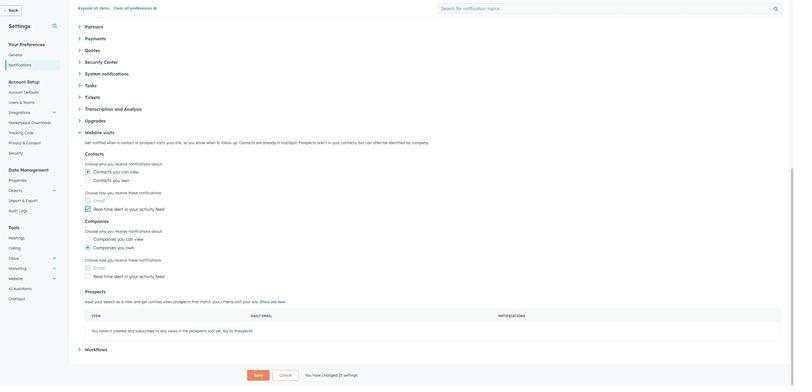 Task type: describe. For each thing, give the bounding box(es) containing it.
aren't
[[317, 141, 327, 145]]

prospect
[[140, 141, 155, 145]]

save for save
[[254, 373, 263, 378]]

0 vertical spatial notifications
[[102, 71, 129, 77]]

show
[[260, 300, 270, 305]]

marketplace downloads
[[9, 121, 51, 125]]

marketing button
[[5, 264, 60, 274]]

contacts for contacts
[[85, 152, 104, 157]]

notifications for contacts
[[129, 162, 151, 167]]

Search for notification topics search field
[[439, 3, 783, 14]]

tools
[[9, 225, 20, 231]]

your preferences
[[9, 42, 45, 47]]

any
[[160, 329, 167, 334]]

account setup
[[9, 79, 39, 85]]

caret image for transcription and analysis
[[79, 107, 81, 111]]

activity for contacts you own
[[140, 207, 154, 212]]

you up contacts you own
[[113, 169, 120, 175]]

site.
[[252, 300, 259, 305]]

properties
[[9, 178, 27, 183]]

calling
[[9, 246, 21, 251]]

tracking code
[[9, 131, 34, 135]]

account defaults link
[[5, 87, 60, 98]]

0 vertical spatial companies
[[85, 219, 109, 224]]

views
[[168, 329, 178, 334]]

view
[[92, 314, 101, 318]]

users
[[9, 100, 18, 105]]

expand all items button
[[78, 6, 110, 11]]

site,
[[175, 141, 183, 145]]

who for contacts
[[99, 162, 106, 167]]

ai
[[9, 287, 13, 292]]

contact
[[121, 141, 134, 145]]

25
[[339, 373, 343, 378]]

but
[[359, 141, 365, 145]]

users & teams
[[9, 100, 34, 105]]

activity for companies you own
[[140, 274, 154, 280]]

2 vertical spatial how
[[278, 300, 286, 305]]

cancel button
[[273, 370, 299, 381]]

choose how you receive these notifications: for companies you own
[[85, 258, 162, 263]]

system notifications
[[85, 71, 129, 77]]

can for contacts you can view
[[121, 169, 129, 175]]

1 vertical spatial visits
[[156, 141, 165, 145]]

clear all preferences
[[114, 6, 152, 11]]

cancel
[[280, 373, 292, 378]]

website visits
[[85, 130, 114, 135]]

settings.
[[344, 373, 359, 378]]

daily email
[[251, 314, 273, 318]]

real- for contacts you own
[[94, 207, 104, 212]]

transcription
[[85, 107, 113, 112]]

already
[[263, 141, 276, 145]]

1 vertical spatial notified
[[148, 300, 162, 305]]

alert for companies
[[114, 274, 123, 280]]

contacts,
[[342, 141, 358, 145]]

or
[[135, 141, 139, 145]]

caret image for quotes
[[79, 49, 81, 52]]

companies for companies you own
[[94, 245, 116, 251]]

alert for contacts
[[114, 207, 123, 212]]

account for account setup
[[9, 79, 26, 85]]

2 vertical spatial view
[[125, 300, 133, 305]]

import & export link
[[5, 196, 60, 206]]

data management element
[[5, 167, 60, 216]]

the
[[183, 329, 188, 334]]

have
[[313, 373, 321, 378]]

you right so
[[189, 141, 195, 145]]

go to prospects link
[[223, 329, 253, 334]]

daily
[[251, 314, 261, 318]]

caret image for tickets
[[79, 96, 81, 99]]

privacy & consent link
[[5, 138, 60, 148]]

import & export
[[9, 199, 38, 203]]

who for companies
[[99, 229, 106, 234]]

company.
[[412, 141, 429, 145]]

transcription and analysis
[[85, 107, 142, 112]]

all for clear
[[125, 6, 129, 11]]

1 receive from the top
[[115, 162, 128, 167]]

you for you haven't created and subscribed to any views in the prospects tool yet. go to prospects
[[92, 329, 98, 334]]

feed for companies you own
[[156, 274, 165, 280]]

get
[[85, 141, 91, 145]]

caret image for website visits
[[78, 132, 82, 134]]

contacts for contacts you own
[[94, 178, 112, 183]]

downloads
[[31, 121, 51, 125]]

identified
[[389, 141, 406, 145]]

to for the
[[230, 329, 233, 334]]

properties link
[[5, 176, 60, 186]]

notifications for companies
[[129, 229, 151, 234]]

so
[[184, 141, 188, 145]]

workflows button
[[79, 347, 781, 353]]

quotes button
[[79, 48, 781, 53]]

0 vertical spatial prospects
[[299, 141, 316, 145]]

real-time alert in your activity feed for contacts you own
[[94, 207, 165, 212]]

you down contacts you own
[[107, 191, 114, 196]]

contacts right up.
[[239, 141, 255, 145]]

save button
[[247, 370, 270, 381]]

defaults
[[24, 90, 39, 95]]

prospects for when
[[173, 300, 191, 305]]

caret image for partners
[[79, 25, 81, 29]]

tool
[[208, 329, 215, 334]]

companies for companies you can view
[[94, 237, 116, 242]]

be
[[384, 141, 388, 145]]

tickets button
[[79, 95, 781, 100]]

that
[[192, 300, 199, 305]]

system
[[85, 71, 101, 77]]

general link
[[5, 50, 60, 60]]

management
[[20, 168, 49, 173]]

show me how link
[[260, 300, 286, 305]]

criteria
[[221, 300, 234, 305]]

0 horizontal spatial a
[[117, 141, 120, 145]]

caret image for tasks
[[79, 84, 81, 87]]

contacts you can view
[[94, 169, 139, 175]]

integrations
[[9, 110, 30, 115]]

payments button
[[79, 36, 781, 41]]

are
[[256, 141, 262, 145]]

0 vertical spatial and
[[115, 107, 123, 112]]

you up companies you own
[[117, 237, 125, 242]]

these for contacts you own
[[129, 191, 138, 196]]

by
[[407, 141, 411, 145]]

view for companies you can view
[[135, 237, 144, 242]]

1 choose from the top
[[85, 162, 98, 167]]

time for companies
[[104, 274, 113, 280]]

you have changed 25 settings.
[[305, 373, 359, 378]]

ai assistants
[[9, 287, 32, 292]]

security center
[[85, 60, 118, 65]]

partners button
[[79, 24, 781, 30]]

marketing
[[9, 266, 26, 271]]

caret image for upgrades
[[79, 119, 81, 123]]

chatspot link
[[5, 294, 60, 304]]

your
[[9, 42, 18, 47]]

4 receive from the top
[[115, 258, 127, 263]]

subscribed
[[135, 329, 155, 334]]

website visits button
[[78, 130, 781, 135]]

as
[[116, 300, 120, 305]]

upgrades
[[85, 118, 106, 124]]

email for companies you own
[[94, 266, 105, 271]]

contacts for contacts you can view
[[94, 169, 112, 175]]

0 horizontal spatial notified
[[92, 141, 106, 145]]

how for companies
[[99, 258, 106, 263]]

tracking code link
[[5, 128, 60, 138]]

upgrades button
[[79, 118, 781, 124]]

quotes
[[85, 48, 100, 53]]

caret image for security center
[[79, 60, 81, 64]]

you up companies you can view
[[107, 229, 114, 234]]

2 vertical spatial and
[[128, 329, 134, 334]]

setup
[[27, 79, 39, 85]]

feed for contacts you own
[[156, 207, 165, 212]]

consent
[[26, 141, 41, 146]]

0 vertical spatial can
[[366, 141, 372, 145]]

choose who you receive notifications about: for contacts
[[85, 162, 163, 167]]



Task type: vqa. For each thing, say whether or not it's contained in the screenshot.
Press to sort. image associated with 2nd 'Press to sort.' element
no



Task type: locate. For each thing, give the bounding box(es) containing it.
1 activity from the top
[[140, 207, 154, 212]]

notifications: for companies you can view
[[139, 258, 162, 263]]

2 account from the top
[[9, 90, 23, 95]]

security for security
[[9, 151, 23, 156]]

1 notifications: from the top
[[139, 191, 162, 196]]

prospects
[[173, 300, 191, 305], [190, 329, 207, 334]]

prospects right the
[[190, 329, 207, 334]]

can for companies you can view
[[126, 237, 133, 242]]

caret image left partners in the left top of the page
[[79, 25, 81, 29]]

1 vertical spatial own
[[126, 245, 134, 251]]

time
[[104, 207, 113, 212], [104, 274, 113, 280]]

1 vertical spatial marketplace
[[9, 121, 30, 125]]

2 who from the top
[[99, 229, 106, 234]]

1 vertical spatial and
[[134, 300, 141, 305]]

when right know
[[207, 141, 216, 145]]

2 receive from the top
[[115, 191, 127, 196]]

choose who you receive notifications about: for companies
[[85, 229, 163, 234]]

notifications: for contacts you can view
[[139, 191, 162, 196]]

0 horizontal spatial security
[[9, 151, 23, 156]]

0 vertical spatial account
[[9, 79, 26, 85]]

1 vertical spatial about:
[[152, 229, 163, 234]]

1 horizontal spatial marketplace
[[85, 13, 112, 18]]

choose who you receive notifications about: up companies you can view
[[85, 229, 163, 234]]

contacts down contacts you can view in the left top of the page
[[94, 178, 112, 183]]

go
[[223, 329, 228, 334]]

security for security center
[[85, 60, 103, 65]]

ai assistants link
[[5, 284, 60, 294]]

0 vertical spatial activity
[[140, 207, 154, 212]]

1 horizontal spatial website
[[85, 130, 102, 135]]

users & teams link
[[5, 98, 60, 108]]

2 choose how you receive these notifications: from the top
[[85, 258, 162, 263]]

caret image left system on the top of the page
[[79, 72, 81, 76]]

0 vertical spatial choose who you receive notifications about:
[[85, 162, 163, 167]]

when down website visits
[[107, 141, 116, 145]]

0 vertical spatial marketplace
[[85, 13, 112, 18]]

2 email from the top
[[94, 266, 105, 271]]

website button
[[5, 274, 60, 284]]

all right clear
[[125, 6, 129, 11]]

account defaults
[[9, 90, 39, 95]]

email down contacts you own
[[94, 198, 105, 204]]

0 horizontal spatial you
[[92, 329, 98, 334]]

0 horizontal spatial marketplace
[[9, 121, 30, 125]]

& right users
[[19, 100, 22, 105]]

how
[[99, 191, 106, 196], [99, 258, 106, 263], [278, 300, 286, 305]]

created
[[113, 329, 127, 334]]

center
[[104, 60, 118, 65]]

security down 'privacy' at the left of page
[[9, 151, 23, 156]]

website up get
[[85, 130, 102, 135]]

2 choose from the top
[[85, 191, 98, 196]]

2 real- from the top
[[94, 274, 104, 280]]

1 vertical spatial who
[[99, 229, 106, 234]]

all for expand
[[94, 6, 98, 11]]

1 alert from the top
[[114, 207, 123, 212]]

& left export
[[22, 199, 25, 203]]

website for website
[[9, 277, 23, 281]]

these down companies you own
[[129, 258, 138, 263]]

1 horizontal spatial you
[[305, 373, 312, 378]]

to right the go
[[230, 329, 233, 334]]

1 vertical spatial notifications
[[499, 314, 526, 318]]

caret image inside the payments dropdown button
[[79, 37, 81, 40]]

notifications:
[[139, 191, 162, 196], [139, 258, 162, 263]]

0 horizontal spatial visits
[[103, 130, 114, 135]]

up.
[[233, 141, 238, 145]]

back
[[9, 8, 18, 13]]

1 horizontal spatial all
[[125, 6, 129, 11]]

5 caret image from the top
[[79, 119, 81, 123]]

transcription and analysis button
[[79, 107, 781, 112]]

prospects for the
[[190, 329, 207, 334]]

2 caret image from the top
[[79, 49, 81, 52]]

assistants
[[14, 287, 32, 292]]

1 all from the left
[[94, 6, 98, 11]]

0 vertical spatial feed
[[156, 207, 165, 212]]

1 horizontal spatial notifications
[[499, 314, 526, 318]]

caret image
[[79, 25, 81, 29], [79, 84, 81, 87], [79, 96, 81, 99], [79, 107, 81, 111], [78, 132, 82, 134], [79, 348, 81, 352]]

choose how you receive these notifications: down companies you own
[[85, 258, 162, 263]]

me
[[271, 300, 277, 305]]

1 email from the top
[[94, 198, 105, 204]]

search
[[104, 300, 115, 305]]

receive up contacts you can view in the left top of the page
[[115, 162, 128, 167]]

settings
[[9, 23, 30, 29]]

own down companies you can view
[[126, 245, 134, 251]]

0 vertical spatial choose how you receive these notifications:
[[85, 191, 162, 196]]

0 vertical spatial you
[[92, 329, 98, 334]]

tickets
[[85, 95, 100, 100]]

security inside account setup element
[[9, 151, 23, 156]]

2 choose who you receive notifications about: from the top
[[85, 229, 163, 234]]

expand all items
[[78, 6, 110, 11]]

2 horizontal spatial when
[[207, 141, 216, 145]]

how down contacts you own
[[99, 191, 106, 196]]

1 vertical spatial prospects
[[85, 289, 106, 295]]

how down companies you own
[[99, 258, 106, 263]]

account up users
[[9, 90, 23, 95]]

how right "me"
[[278, 300, 286, 305]]

2 notifications: from the top
[[139, 258, 162, 263]]

1 vertical spatial prospects
[[190, 329, 207, 334]]

you up contacts you can view in the left top of the page
[[107, 162, 114, 167]]

a left contact
[[117, 141, 120, 145]]

1 time from the top
[[104, 207, 113, 212]]

caret image for workflows
[[79, 348, 81, 352]]

email for contacts you own
[[94, 198, 105, 204]]

2 vertical spatial prospects
[[235, 329, 253, 334]]

1 vertical spatial you
[[305, 373, 312, 378]]

2 vertical spatial notifications
[[129, 229, 151, 234]]

1 vertical spatial a
[[121, 300, 124, 305]]

preferences
[[20, 42, 45, 47]]

caret image inside 'workflows' dropdown button
[[79, 348, 81, 352]]

real-time alert in your activity feed for companies you own
[[94, 274, 165, 280]]

logs
[[19, 209, 27, 214]]

2 horizontal spatial to
[[230, 329, 233, 334]]

website down marketing
[[9, 277, 23, 281]]

website for website visits
[[85, 130, 102, 135]]

1 real- from the top
[[94, 207, 104, 212]]

2 alert from the top
[[114, 274, 123, 280]]

notifications
[[9, 63, 31, 68], [499, 314, 526, 318]]

0 horizontal spatial notifications
[[9, 63, 31, 68]]

4 caret image from the top
[[79, 72, 81, 76]]

contacts down get
[[85, 152, 104, 157]]

partners
[[85, 24, 103, 30]]

1 these from the top
[[129, 191, 138, 196]]

and left analysis
[[115, 107, 123, 112]]

about: for contacts you can view
[[152, 162, 163, 167]]

when
[[107, 141, 116, 145], [207, 141, 216, 145], [163, 300, 172, 305]]

0 horizontal spatial to
[[156, 329, 159, 334]]

choose how you receive these notifications:
[[85, 191, 162, 196], [85, 258, 162, 263]]

1 vertical spatial companies
[[94, 237, 116, 242]]

a
[[117, 141, 120, 145], [121, 300, 124, 305]]

all left items
[[94, 6, 98, 11]]

caret image inside tasks dropdown button
[[79, 84, 81, 87]]

1 vertical spatial security
[[9, 151, 23, 156]]

analysis
[[124, 107, 142, 112]]

own
[[121, 178, 130, 183], [126, 245, 134, 251]]

marketplace down expand all items
[[85, 13, 112, 18]]

marketplace for marketplace downloads
[[9, 121, 30, 125]]

time for contacts
[[104, 207, 113, 212]]

security up system on the top of the page
[[85, 60, 103, 65]]

receive
[[115, 162, 128, 167], [115, 191, 127, 196], [115, 229, 128, 234], [115, 258, 127, 263]]

companies you own
[[94, 245, 134, 251]]

choose who you receive notifications about: up contacts you can view in the left top of the page
[[85, 162, 163, 167]]

notifications up companies you can view
[[129, 229, 151, 234]]

caret image left "workflows"
[[79, 348, 81, 352]]

2 feed from the top
[[156, 274, 165, 280]]

can up companies you own
[[126, 237, 133, 242]]

1 vertical spatial view
[[135, 237, 144, 242]]

1 vertical spatial how
[[99, 258, 106, 263]]

0 vertical spatial a
[[117, 141, 120, 145]]

own down contacts you can view in the left top of the page
[[121, 178, 130, 183]]

caret image
[[79, 37, 81, 40], [79, 49, 81, 52], [79, 60, 81, 64], [79, 72, 81, 76], [79, 119, 81, 123]]

clear all preferences button
[[114, 6, 159, 12]]

data management
[[9, 168, 49, 173]]

0 vertical spatial alert
[[114, 207, 123, 212]]

often
[[373, 141, 383, 145]]

0 vertical spatial real-
[[94, 207, 104, 212]]

0 vertical spatial own
[[121, 178, 130, 183]]

caret image inside quotes dropdown button
[[79, 49, 81, 52]]

notifications down center
[[102, 71, 129, 77]]

0 vertical spatial how
[[99, 191, 106, 196]]

& inside data management element
[[22, 199, 25, 203]]

1 vertical spatial website
[[9, 277, 23, 281]]

caret image for payments
[[79, 37, 81, 40]]

0 vertical spatial notifications:
[[139, 191, 162, 196]]

save inside button
[[254, 373, 263, 378]]

these down contacts you own
[[129, 191, 138, 196]]

caret image left tasks
[[79, 84, 81, 87]]

0 vertical spatial real-time alert in your activity feed
[[94, 207, 165, 212]]

0 vertical spatial view
[[130, 169, 139, 175]]

1 choose how you receive these notifications: from the top
[[85, 191, 162, 196]]

teams
[[23, 100, 34, 105]]

about:
[[152, 162, 163, 167], [152, 229, 163, 234]]

1 about: from the top
[[152, 162, 163, 167]]

0 horizontal spatial all
[[94, 6, 98, 11]]

inbox
[[9, 256, 19, 261]]

1 vertical spatial account
[[9, 90, 23, 95]]

to left the any on the left bottom
[[156, 329, 159, 334]]

1 horizontal spatial to
[[217, 141, 221, 145]]

& for teams
[[19, 100, 22, 105]]

caret image left 'upgrades'
[[79, 119, 81, 123]]

account up account defaults
[[9, 79, 26, 85]]

you
[[189, 141, 195, 145], [107, 162, 114, 167], [113, 169, 120, 175], [113, 178, 120, 183], [107, 191, 114, 196], [107, 229, 114, 234], [117, 237, 125, 242], [117, 245, 125, 251], [107, 258, 114, 263]]

0 vertical spatial prospects
[[173, 300, 191, 305]]

can up contacts you own
[[121, 169, 129, 175]]

2 activity from the top
[[140, 274, 154, 280]]

choose who you receive notifications about:
[[85, 162, 163, 167], [85, 229, 163, 234]]

who up contacts you can view in the left top of the page
[[99, 162, 106, 167]]

about: for companies you can view
[[152, 229, 163, 234]]

2 time from the top
[[104, 274, 113, 280]]

2 vertical spatial companies
[[94, 245, 116, 251]]

1 vertical spatial real-
[[94, 274, 104, 280]]

1 real-time alert in your activity feed from the top
[[94, 207, 165, 212]]

view
[[130, 169, 139, 175], [135, 237, 144, 242], [125, 300, 133, 305]]

website inside button
[[9, 277, 23, 281]]

marketplace inside account setup element
[[9, 121, 30, 125]]

1 horizontal spatial a
[[121, 300, 124, 305]]

0 vertical spatial time
[[104, 207, 113, 212]]

can right but
[[366, 141, 372, 145]]

visits down 'upgrades'
[[103, 130, 114, 135]]

choose how you receive these notifications: down contacts you own
[[85, 191, 162, 196]]

1 vertical spatial alert
[[114, 274, 123, 280]]

0 vertical spatial about:
[[152, 162, 163, 167]]

1 choose who you receive notifications about: from the top
[[85, 162, 163, 167]]

real- for companies you own
[[94, 274, 104, 280]]

0 vertical spatial email
[[94, 198, 105, 204]]

your preferences element
[[5, 42, 60, 70]]

in
[[277, 141, 281, 145], [328, 141, 332, 145], [125, 207, 128, 212], [125, 274, 128, 280], [179, 329, 182, 334]]

receive down contacts you own
[[115, 191, 127, 196]]

audit
[[9, 209, 18, 214]]

notifications down the or
[[129, 162, 151, 167]]

caret image inside tickets 'dropdown button'
[[79, 96, 81, 99]]

4 choose from the top
[[85, 258, 98, 263]]

prospects right the go
[[235, 329, 253, 334]]

0 vertical spatial these
[[129, 191, 138, 196]]

get
[[142, 300, 147, 305]]

caret image inside security center dropdown button
[[79, 60, 81, 64]]

1 vertical spatial can
[[121, 169, 129, 175]]

caret image left tickets
[[79, 96, 81, 99]]

receive down companies you own
[[115, 258, 127, 263]]

1 vertical spatial real-time alert in your activity feed
[[94, 274, 165, 280]]

tracking
[[9, 131, 23, 135]]

1 vertical spatial feed
[[156, 274, 165, 280]]

3 receive from the top
[[115, 229, 128, 234]]

2 horizontal spatial prospects
[[299, 141, 316, 145]]

choose how you receive these notifications: for contacts you own
[[85, 191, 162, 196]]

1 horizontal spatial prospects
[[235, 329, 253, 334]]

0 vertical spatial website
[[85, 130, 102, 135]]

3 choose from the top
[[85, 229, 98, 234]]

you down contacts you can view in the left top of the page
[[113, 178, 120, 183]]

& right 'privacy' at the left of page
[[23, 141, 25, 146]]

when right get
[[163, 300, 172, 305]]

0 vertical spatial visits
[[103, 130, 114, 135]]

visits right prospect
[[156, 141, 165, 145]]

prospects left "that"
[[173, 300, 191, 305]]

get notified when a contact or prospect visits your site, so you know when to follow up. contacts are already in hubspot. prospects aren't in your contacts, but can often be identified by company.
[[85, 141, 429, 145]]

visits
[[103, 130, 114, 135], [156, 141, 165, 145]]

1 vertical spatial choose how you receive these notifications:
[[85, 258, 162, 263]]

2 real-time alert in your activity feed from the top
[[94, 274, 165, 280]]

who up companies you can view
[[99, 229, 106, 234]]

1 vertical spatial time
[[104, 274, 113, 280]]

1 vertical spatial notifications:
[[139, 258, 162, 263]]

account
[[9, 79, 26, 85], [9, 90, 23, 95]]

privacy & consent
[[9, 141, 41, 146]]

a right as
[[121, 300, 124, 305]]

haven't
[[99, 329, 112, 334]]

save your search as a view and get notified when prospects that match your criteria visit your site. show me how
[[85, 300, 286, 305]]

privacy
[[9, 141, 21, 146]]

preferences
[[130, 6, 152, 11]]

email down companies you own
[[94, 266, 105, 271]]

0 vertical spatial who
[[99, 162, 106, 167]]

0 horizontal spatial prospects
[[85, 289, 106, 295]]

notified right get
[[148, 300, 162, 305]]

marketplace for marketplace
[[85, 13, 112, 18]]

caret image left website visits
[[78, 132, 82, 134]]

0 vertical spatial security
[[85, 60, 103, 65]]

you for you have changed 25 settings.
[[305, 373, 312, 378]]

1 account from the top
[[9, 79, 26, 85]]

0 vertical spatial &
[[19, 100, 22, 105]]

marketplace down integrations
[[9, 121, 30, 125]]

tasks button
[[79, 83, 781, 88]]

2 all from the left
[[125, 6, 129, 11]]

account for account defaults
[[9, 90, 23, 95]]

feed
[[156, 207, 165, 212], [156, 274, 165, 280]]

prospects up "search"
[[85, 289, 106, 295]]

tools element
[[5, 225, 60, 304]]

caret image inside upgrades dropdown button
[[79, 119, 81, 123]]

caret image inside system notifications dropdown button
[[79, 72, 81, 76]]

1 vertical spatial email
[[94, 266, 105, 271]]

1 vertical spatial save
[[254, 373, 263, 378]]

hubspot.
[[282, 141, 298, 145]]

2 about: from the top
[[152, 229, 163, 234]]

and left get
[[134, 300, 141, 305]]

yet.
[[216, 329, 222, 334]]

notified down website visits
[[92, 141, 106, 145]]

1 feed from the top
[[156, 207, 165, 212]]

1 vertical spatial activity
[[140, 274, 154, 280]]

2 vertical spatial &
[[22, 199, 25, 203]]

marketplace
[[85, 13, 112, 18], [9, 121, 30, 125]]

these for companies you own
[[129, 258, 138, 263]]

0 vertical spatial notified
[[92, 141, 106, 145]]

0 vertical spatial notifications
[[9, 63, 31, 68]]

save for save your search as a view and get notified when prospects that match your criteria visit your site. show me how
[[85, 300, 94, 305]]

audit logs
[[9, 209, 27, 214]]

account setup element
[[5, 79, 60, 158]]

& for export
[[22, 199, 25, 203]]

0 horizontal spatial website
[[9, 277, 23, 281]]

to for site,
[[217, 141, 221, 145]]

all inside button
[[125, 6, 129, 11]]

view for contacts you can view
[[130, 169, 139, 175]]

0 horizontal spatial save
[[85, 300, 94, 305]]

chatspot
[[9, 297, 25, 302]]

inbox button
[[5, 254, 60, 264]]

code
[[25, 131, 34, 135]]

to
[[217, 141, 221, 145], [156, 329, 159, 334], [230, 329, 233, 334]]

to left follow
[[217, 141, 221, 145]]

caret image left security center
[[79, 60, 81, 64]]

caret image for system notifications
[[79, 72, 81, 76]]

you down companies you can view
[[117, 245, 125, 251]]

you left haven't
[[92, 329, 98, 334]]

how for contacts
[[99, 191, 106, 196]]

caret image left transcription
[[79, 107, 81, 111]]

caret image left quotes
[[79, 49, 81, 52]]

own for companies you own
[[126, 245, 134, 251]]

you
[[92, 329, 98, 334], [305, 373, 312, 378]]

and right created
[[128, 329, 134, 334]]

1 vertical spatial choose who you receive notifications about:
[[85, 229, 163, 234]]

1 horizontal spatial save
[[254, 373, 263, 378]]

caret image inside transcription and analysis dropdown button
[[79, 107, 81, 111]]

caret image inside the website visits dropdown button
[[78, 132, 82, 134]]

1 caret image from the top
[[79, 37, 81, 40]]

prospects left the "aren't"
[[299, 141, 316, 145]]

own for contacts you own
[[121, 178, 130, 183]]

1 who from the top
[[99, 162, 106, 167]]

1 horizontal spatial security
[[85, 60, 103, 65]]

website
[[85, 130, 102, 135], [9, 277, 23, 281]]

0 horizontal spatial when
[[107, 141, 116, 145]]

& for consent
[[23, 141, 25, 146]]

you down companies you own
[[107, 258, 114, 263]]

1 horizontal spatial notified
[[148, 300, 162, 305]]

notifications inside your preferences element
[[9, 63, 31, 68]]

2 these from the top
[[129, 258, 138, 263]]

you left have
[[305, 373, 312, 378]]

1 horizontal spatial when
[[163, 300, 172, 305]]

caret image inside the partners dropdown button
[[79, 25, 81, 29]]

1 vertical spatial &
[[23, 141, 25, 146]]

tasks
[[85, 83, 97, 88]]

know
[[196, 141, 205, 145]]

contacts up contacts you own
[[94, 169, 112, 175]]

1 vertical spatial these
[[129, 258, 138, 263]]

1 horizontal spatial visits
[[156, 141, 165, 145]]

3 caret image from the top
[[79, 60, 81, 64]]

receive up companies you can view
[[115, 229, 128, 234]]

general
[[9, 53, 22, 57]]

real-time alert in your activity feed
[[94, 207, 165, 212], [94, 274, 165, 280]]

caret image left payments
[[79, 37, 81, 40]]

contacts you own
[[94, 178, 130, 183]]

0 vertical spatial save
[[85, 300, 94, 305]]



